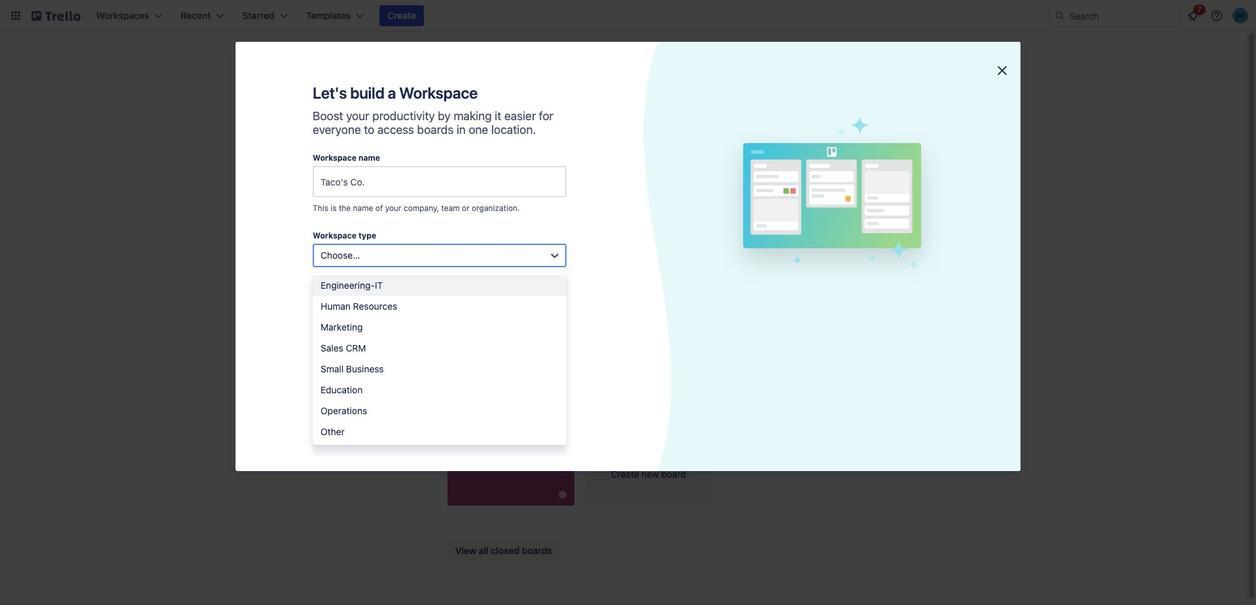 Task type: vqa. For each thing, say whether or not it's contained in the screenshot.
Workspace related to Workspace description
yes



Task type: locate. For each thing, give the bounding box(es) containing it.
0 vertical spatial all
[[363, 336, 372, 347]]

unlimited up small at the bottom left of the page
[[298, 349, 337, 360]]

1 vertical spatial workspace
[[554, 414, 609, 426]]

board right on
[[395, 391, 416, 401]]

the inside try trello premium get unlimited boards, all the views, unlimited automation, and more.
[[375, 336, 388, 347]]

1 vertical spatial all
[[479, 545, 489, 556]]

your right about in the bottom of the page
[[506, 391, 523, 401]]

most popular templates
[[468, 71, 611, 86]]

1 horizontal spatial template
[[732, 139, 764, 148]]

boards for boards link to the right
[[659, 415, 689, 426]]

is
[[331, 203, 337, 213]]

template inside template remote team hub
[[870, 139, 902, 148]]

1 vertical spatial boards link
[[638, 410, 697, 431]]

try
[[270, 319, 284, 330]]

get for get your members on board with a few words about your workspace.
[[313, 391, 326, 401]]

0 vertical spatial unlimited
[[287, 336, 326, 347]]

this
[[313, 203, 328, 213]]

template for remote
[[870, 139, 902, 148]]

browse the full template gallery link
[[448, 205, 580, 216]]

boards up highlights
[[306, 196, 336, 207]]

1 horizontal spatial workspace
[[554, 414, 609, 426]]

the up automation,
[[375, 336, 388, 347]]

your up workspace.
[[328, 391, 344, 401]]

0 horizontal spatial create
[[387, 10, 416, 21]]

from
[[585, 97, 605, 108]]

premium
[[313, 319, 352, 330]]

2 horizontal spatial template
[[870, 139, 902, 148]]

views
[[306, 243, 331, 255]]

1 vertical spatial name
[[353, 203, 373, 213]]

it
[[375, 280, 383, 291]]

business
[[346, 364, 384, 375]]

boards inside boost your productivity by making it easier for everyone to access boards in one location.
[[417, 123, 454, 137]]

templates link
[[259, 84, 427, 107]]

1 horizontal spatial create
[[611, 469, 639, 480]]

or
[[699, 97, 707, 108], [462, 203, 470, 213]]

human
[[321, 301, 351, 312]]

name left of
[[353, 203, 373, 213]]

1 horizontal spatial project
[[765, 154, 802, 166]]

faster
[[491, 97, 516, 108]]

boards inside button
[[522, 545, 552, 556]]

everyone
[[313, 123, 361, 137]]

boards up 'new'
[[659, 415, 689, 426]]

1 vertical spatial boards
[[522, 545, 552, 556]]

0 horizontal spatial jeremy
[[285, 171, 317, 183]]

get up by
[[448, 97, 463, 108]]

0 horizontal spatial boards link
[[259, 192, 427, 213]]

with left few at the bottom left of the page
[[418, 391, 434, 401]]

2 horizontal spatial get
[[448, 97, 463, 108]]

1 horizontal spatial boards
[[522, 545, 552, 556]]

create a workspace image
[[406, 147, 421, 163]]

1 horizontal spatial miller's
[[514, 414, 551, 426]]

name down to in the top left of the page
[[359, 153, 380, 163]]

jeremy
[[285, 171, 317, 183], [474, 414, 511, 426]]

0 horizontal spatial workspace
[[353, 171, 400, 183]]

boards link up 'new'
[[638, 410, 697, 431]]

workspace
[[353, 171, 400, 183], [554, 414, 609, 426]]

full
[[497, 205, 510, 216]]

your down build
[[346, 109, 369, 123]]

workspace
[[399, 84, 478, 102], [313, 153, 357, 163], [313, 231, 357, 241], [313, 283, 357, 293]]

jeremy miller's workspace down workspace name
[[285, 171, 400, 183]]

browse
[[448, 205, 479, 216]]

a left few at the bottom left of the page
[[436, 391, 441, 401]]

0 horizontal spatial get
[[270, 336, 285, 347]]

miller's up imagination
[[514, 414, 551, 426]]

0 horizontal spatial all
[[363, 336, 372, 347]]

a up for
[[538, 97, 543, 108]]

template up simple
[[732, 139, 764, 148]]

workspace name
[[313, 153, 380, 163]]

get inside try trello premium get unlimited boards, all the views, unlimited automation, and more.
[[270, 336, 285, 347]]

template for simple
[[732, 139, 764, 148]]

0 vertical spatial create
[[387, 10, 416, 21]]

trello right try
[[286, 319, 310, 330]]

2 vertical spatial get
[[313, 391, 326, 401]]

boards link up highlights "link"
[[259, 192, 427, 213]]

board right 'new'
[[661, 469, 686, 480]]

1 vertical spatial get
[[270, 336, 285, 347]]

1 vertical spatial jeremy miller's workspace
[[474, 414, 609, 426]]

a right build
[[388, 84, 396, 102]]

marketing
[[321, 322, 363, 333]]

get right free
[[313, 391, 326, 401]]

0 vertical spatial with
[[518, 97, 536, 108]]

jeremy miller's workspace up imagination
[[474, 414, 609, 426]]

home
[[285, 116, 311, 127]]

1 vertical spatial with
[[418, 391, 434, 401]]

with up easier
[[518, 97, 536, 108]]

small
[[321, 364, 344, 375]]

unlimited up views,
[[287, 336, 326, 347]]

choose…
[[321, 250, 360, 261]]

management
[[492, 154, 558, 166]]

0 horizontal spatial miller's
[[320, 171, 351, 183]]

0 vertical spatial trello
[[624, 97, 647, 108]]

most
[[468, 71, 499, 86]]

boards right closed
[[522, 545, 552, 556]]

type
[[359, 231, 376, 241]]

making
[[454, 109, 492, 123]]

template up remote
[[870, 139, 902, 148]]

trello left "community"
[[624, 97, 647, 108]]

create for create new board
[[611, 469, 639, 480]]

popular
[[502, 71, 548, 86]]

or right team
[[462, 203, 470, 213]]

members link
[[259, 262, 427, 283]]

0 vertical spatial miller's
[[320, 171, 351, 183]]

miller's down workspace name
[[320, 171, 351, 183]]

it
[[495, 109, 501, 123]]

jeremy miller's workspace inside "link"
[[285, 171, 400, 183]]

view all closed boards button
[[448, 541, 560, 562]]

1 horizontal spatial boards
[[659, 415, 689, 426]]

2 project from the left
[[765, 154, 802, 166]]

Our team organizes everything here. text field
[[313, 296, 567, 385]]

0 horizontal spatial board
[[395, 391, 416, 401]]

miller's
[[320, 171, 351, 183], [514, 414, 551, 426]]

board inside "get your members on board with a few words about your workspace."
[[395, 391, 416, 401]]

0 vertical spatial or
[[699, 97, 707, 108]]

0 vertical spatial get
[[448, 97, 463, 108]]

7 notifications image
[[1186, 8, 1201, 24]]

1 vertical spatial trello
[[286, 319, 310, 330]]

create new board
[[611, 469, 686, 480]]

jeremy inside "link"
[[285, 171, 317, 183]]

jeremy down about in the bottom of the page
[[474, 414, 511, 426]]

0 vertical spatial board
[[395, 391, 416, 401]]

about
[[483, 391, 504, 401]]

browse the full template gallery
[[448, 205, 580, 216]]

one
[[469, 123, 488, 137]]

all inside try trello premium get unlimited boards, all the views, unlimited automation, and more.
[[363, 336, 372, 347]]

project down one at the left top of the page
[[453, 154, 489, 166]]

all right view
[[479, 545, 489, 556]]

team
[[907, 154, 934, 166]]

0 vertical spatial boards
[[306, 196, 336, 207]]

1 project from the left
[[453, 154, 489, 166]]

1 vertical spatial jeremy
[[474, 414, 511, 426]]

the right is
[[339, 203, 351, 213]]

your right of
[[385, 203, 401, 213]]

1 horizontal spatial board
[[661, 469, 686, 480]]

workspace for workspace name
[[313, 153, 357, 163]]

view
[[455, 545, 476, 556]]

jeremy miller's workspace
[[285, 171, 400, 183], [474, 414, 609, 426]]

settings link
[[259, 286, 427, 307]]

1 horizontal spatial all
[[479, 545, 489, 556]]

1 horizontal spatial a
[[436, 391, 441, 401]]

highlights
[[306, 220, 349, 231]]

or right "community"
[[699, 97, 707, 108]]

trello
[[624, 97, 647, 108], [286, 319, 310, 330]]

1 horizontal spatial get
[[313, 391, 326, 401]]

project management
[[453, 154, 558, 166]]

a inside "get your members on board with a few words about your workspace."
[[436, 391, 441, 401]]

let's build a workspace
[[313, 84, 478, 102]]

all up automation,
[[363, 336, 372, 347]]

primary element
[[0, 0, 1256, 31]]

jeremy down workspaces
[[285, 171, 317, 183]]

0 horizontal spatial or
[[462, 203, 470, 213]]

1 vertical spatial unlimited
[[298, 349, 337, 360]]

0 vertical spatial jeremy miller's workspace
[[285, 171, 400, 183]]

get up views,
[[270, 336, 285, 347]]

new
[[642, 469, 659, 480]]

1 horizontal spatial jeremy
[[474, 414, 511, 426]]

template right kanban
[[631, 154, 678, 166]]

template up for
[[546, 97, 583, 108]]

1 vertical spatial boards
[[659, 415, 689, 426]]

board
[[395, 391, 416, 401], [661, 469, 686, 480]]

0 horizontal spatial template
[[631, 154, 678, 166]]

let's
[[313, 84, 347, 102]]

recently
[[474, 250, 518, 262]]

unlimited
[[287, 336, 326, 347], [298, 349, 337, 360]]

0 vertical spatial template
[[546, 97, 583, 108]]

project left board at the top right of page
[[765, 154, 802, 166]]

1 vertical spatial create
[[611, 469, 639, 480]]

trello inside try trello premium get unlimited boards, all the views, unlimited automation, and more.
[[286, 319, 310, 330]]

template inside 'link'
[[631, 154, 678, 166]]

0 horizontal spatial jeremy miller's workspace
[[285, 171, 400, 183]]

get going faster with a template from the trello community or
[[448, 97, 710, 108]]

0 horizontal spatial boards
[[306, 196, 336, 207]]

0 horizontal spatial with
[[418, 391, 434, 401]]

create inside button
[[387, 10, 416, 21]]

small business
[[321, 364, 384, 375]]

on
[[383, 391, 393, 401]]

2 horizontal spatial a
[[538, 97, 543, 108]]

create
[[387, 10, 416, 21], [611, 469, 639, 480]]

operations
[[321, 406, 367, 417]]

boards left in at the top of page
[[417, 123, 454, 137]]

0 horizontal spatial project
[[453, 154, 489, 166]]

0 vertical spatial boards
[[417, 123, 454, 137]]

template right full
[[512, 205, 550, 216]]

get inside "get your members on board with a few words about your workspace."
[[313, 391, 326, 401]]

0 vertical spatial jeremy
[[285, 171, 317, 183]]

few
[[443, 391, 456, 401]]

template inside 'template simple project board'
[[732, 139, 764, 148]]

name
[[359, 153, 380, 163], [353, 203, 373, 213]]

remote
[[866, 154, 905, 166]]

template
[[732, 139, 764, 148], [870, 139, 902, 148], [631, 154, 678, 166]]

going
[[465, 97, 489, 108]]

continue
[[420, 434, 459, 446]]

members
[[347, 391, 381, 401]]

project
[[453, 154, 489, 166], [765, 154, 802, 166]]

0 vertical spatial workspace
[[353, 171, 400, 183]]

0 horizontal spatial boards
[[417, 123, 454, 137]]

easier
[[504, 109, 536, 123]]

0 horizontal spatial trello
[[286, 319, 310, 330]]

workspace description
[[313, 283, 403, 293]]



Task type: describe. For each thing, give the bounding box(es) containing it.
start free trial
[[270, 386, 328, 397]]

members
[[306, 267, 346, 278]]

location.
[[491, 123, 536, 137]]

all inside button
[[479, 545, 489, 556]]

simple
[[728, 154, 763, 166]]

create for create
[[387, 10, 416, 21]]

highlights link
[[259, 215, 427, 236]]

Search field
[[1065, 6, 1180, 26]]

viewed
[[521, 250, 556, 262]]

beyond
[[453, 449, 491, 461]]

beyond imagination link
[[448, 444, 574, 506]]

continue button
[[313, 425, 567, 456]]

resources
[[353, 301, 397, 312]]

templates
[[551, 71, 611, 86]]

search image
[[1055, 10, 1065, 21]]

boards for top boards link
[[306, 196, 336, 207]]

create button
[[379, 5, 424, 26]]

Workspace name text field
[[313, 166, 567, 198]]

workspace type
[[313, 231, 376, 241]]

boost
[[313, 109, 343, 123]]

gallery
[[552, 205, 580, 216]]

productivity
[[372, 109, 435, 123]]

automation,
[[340, 349, 390, 360]]

workspace for workspace description
[[313, 283, 357, 293]]

template remote team hub
[[866, 139, 958, 166]]

imagination
[[493, 449, 553, 461]]

templates
[[285, 90, 330, 101]]

kanban
[[590, 154, 629, 166]]

1 vertical spatial miller's
[[514, 414, 551, 426]]

engineering-
[[321, 280, 375, 291]]

workspaces
[[267, 150, 314, 160]]

open information menu image
[[1210, 9, 1223, 22]]

template simple project board
[[728, 139, 834, 166]]

of
[[375, 203, 383, 213]]

description
[[359, 283, 403, 293]]

get your members on board with a few words about your workspace.
[[313, 391, 523, 415]]

other
[[321, 427, 345, 438]]

jeremy miller (jeremymiller198) image
[[1233, 8, 1248, 24]]

human resources
[[321, 301, 397, 312]]

0 horizontal spatial a
[[388, 84, 396, 102]]

closed
[[491, 545, 520, 556]]

workspace.
[[313, 405, 356, 415]]

more.
[[270, 362, 294, 374]]

1 vertical spatial board
[[661, 469, 686, 480]]

views link
[[259, 239, 427, 260]]

to
[[364, 123, 374, 137]]

by
[[438, 109, 451, 123]]

project management link
[[448, 131, 574, 194]]

miller's inside "link"
[[320, 171, 351, 183]]

access
[[377, 123, 414, 137]]

1 horizontal spatial trello
[[624, 97, 647, 108]]

this is the name of your company, team or organization.
[[313, 203, 520, 213]]

board
[[804, 154, 834, 166]]

project inside 'template simple project board'
[[765, 154, 802, 166]]

workspace for workspace type
[[313, 231, 357, 241]]

home link
[[259, 110, 427, 133]]

0 vertical spatial name
[[359, 153, 380, 163]]

organization.
[[472, 203, 520, 213]]

your inside boost your productivity by making it easier for everyone to access boards in one location.
[[346, 109, 369, 123]]

and
[[392, 349, 408, 360]]

build
[[350, 84, 384, 102]]

boards,
[[328, 336, 360, 347]]

views,
[[270, 349, 296, 360]]

jeremy miller's workspace link
[[259, 166, 427, 189]]

recently viewed
[[474, 250, 556, 262]]

words
[[458, 391, 481, 401]]

the left full
[[481, 205, 495, 216]]

get for get going faster with a template from the trello community or
[[448, 97, 463, 108]]

1 horizontal spatial with
[[518, 97, 536, 108]]

the right from
[[607, 97, 621, 108]]

workspace inside "link"
[[353, 171, 400, 183]]

0 vertical spatial boards link
[[259, 192, 427, 213]]

kanban template link
[[585, 131, 712, 194]]

settings
[[306, 290, 341, 302]]

engineering-it
[[321, 280, 383, 291]]

kanban template
[[590, 154, 678, 166]]

add image
[[406, 265, 421, 281]]

sales crm
[[321, 343, 366, 354]]

for
[[539, 109, 553, 123]]

sales
[[321, 343, 343, 354]]

community
[[649, 97, 696, 108]]

1 horizontal spatial or
[[699, 97, 707, 108]]

1 horizontal spatial boards link
[[638, 410, 697, 431]]

free
[[293, 386, 309, 397]]

with inside "get your members on board with a few words about your workspace."
[[418, 391, 434, 401]]

1 horizontal spatial jeremy miller's workspace
[[474, 414, 609, 426]]

boost your productivity by making it easier for everyone to access boards in one location.
[[313, 109, 553, 137]]

beyond imagination
[[453, 449, 553, 461]]

view all closed boards
[[455, 545, 552, 556]]

1 vertical spatial or
[[462, 203, 470, 213]]

start
[[270, 386, 290, 397]]

in
[[457, 123, 466, 137]]

1 vertical spatial template
[[512, 205, 550, 216]]

education
[[321, 385, 363, 396]]

company,
[[404, 203, 439, 213]]



